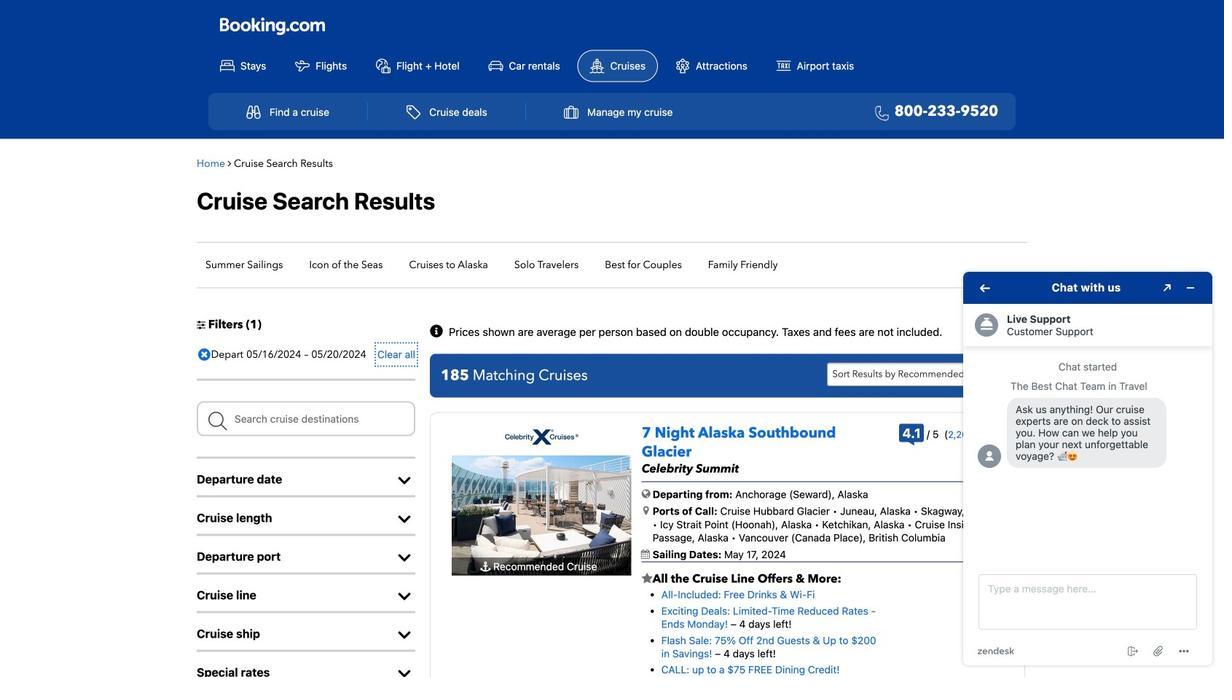 Task type: describe. For each thing, give the bounding box(es) containing it.
map marker image
[[644, 506, 649, 516]]

times circle image
[[195, 344, 214, 366]]

celebrity summit image
[[452, 456, 632, 576]]

1 chevron down image from the top
[[394, 474, 416, 488]]

booking.com home image
[[220, 17, 325, 36]]

calendar image
[[641, 550, 650, 559]]

info label image
[[430, 325, 446, 339]]

3 chevron down image from the top
[[394, 667, 416, 677]]

1 chevron down image from the top
[[394, 512, 416, 527]]

anchor image
[[481, 562, 491, 572]]

2 chevron down image from the top
[[394, 551, 416, 566]]

celebrity cruises image
[[505, 429, 579, 446]]

star image
[[642, 573, 653, 585]]



Task type: locate. For each thing, give the bounding box(es) containing it.
Search cruise destinations text field
[[197, 401, 416, 436]]

2 vertical spatial chevron down image
[[394, 667, 416, 677]]

chevron down image
[[394, 474, 416, 488], [394, 590, 416, 604], [394, 667, 416, 677]]

2 chevron down image from the top
[[394, 590, 416, 604]]

sliders image
[[197, 320, 206, 330]]

prices shown are average per person based on double occupancy. taxes and fees are not included. element
[[449, 327, 943, 338]]

chevron down image
[[394, 512, 416, 527], [394, 551, 416, 566], [394, 628, 416, 643]]

main content
[[190, 146, 1035, 677]]

angle right image
[[228, 158, 231, 168]]

1 vertical spatial chevron down image
[[394, 551, 416, 566]]

1 vertical spatial chevron down image
[[394, 590, 416, 604]]

globe image
[[642, 489, 651, 499]]

3 chevron down image from the top
[[394, 628, 416, 643]]

None field
[[197, 401, 416, 436]]

2 vertical spatial chevron down image
[[394, 628, 416, 643]]

0 vertical spatial chevron down image
[[394, 474, 416, 488]]

travel menu navigation
[[209, 93, 1016, 130]]

0 vertical spatial chevron down image
[[394, 512, 416, 527]]



Task type: vqa. For each thing, say whether or not it's contained in the screenshot.
"calendar" icon
yes



